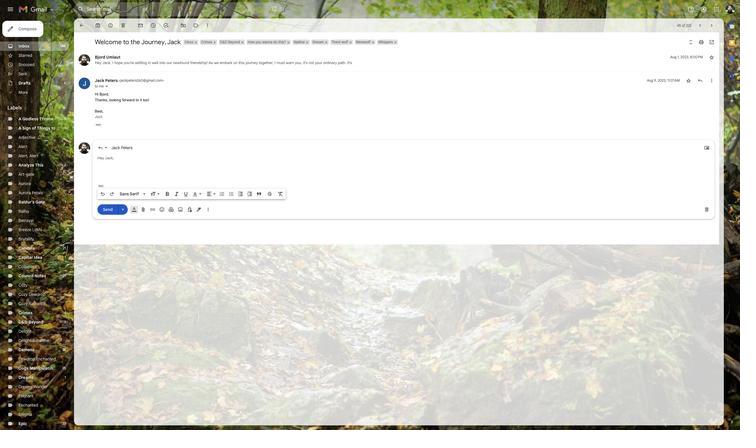 Task type: describe. For each thing, give the bounding box(es) containing it.
hey jack, i hope you're settling in well into our newfound friendship! as we embark on this journey together, i must warn you, it's not your ordinary path. it's
[[95, 61, 352, 65]]

adjective
[[19, 135, 36, 140]]

capital
[[19, 255, 33, 261]]

thanks,
[[95, 98, 108, 102]]

1,
[[678, 55, 680, 59]]

0 vertical spatial show trimmed content image
[[95, 123, 102, 127]]

to left me
[[95, 84, 98, 88]]

2 i from the left
[[275, 61, 276, 65]]

aug for aug 1, 2023, 8:00 pm
[[671, 55, 677, 59]]

hope
[[114, 61, 123, 65]]

a godless throne link
[[19, 117, 53, 122]]

dogs manipulating time link
[[19, 366, 66, 372]]

more send options image
[[120, 207, 126, 213]]

snooze image
[[150, 23, 156, 28]]

breeze lush link
[[19, 228, 41, 233]]

jack peters < jackpeters260@gmail.com >
[[95, 78, 164, 83]]

9,
[[654, 78, 657, 83]]

jack up to me
[[95, 78, 104, 83]]

werewolf button
[[355, 40, 371, 45]]

enchant
[[19, 394, 34, 399]]

ordinary
[[323, 61, 337, 65]]

d&d beyond for the d&d beyond 'link'
[[19, 320, 43, 325]]

to inside hi bjord, thanks, looking forward to it too!
[[136, 98, 139, 102]]

labels heading
[[8, 105, 61, 111]]

adjective link
[[19, 135, 36, 140]]

more options image
[[206, 207, 210, 213]]

to left the
[[123, 38, 129, 46]]

journey
[[246, 61, 258, 65]]

starred link
[[19, 53, 32, 58]]

nadine
[[294, 40, 305, 44]]

1 for capital idea
[[65, 256, 66, 260]]

18
[[63, 348, 66, 353]]

best, jack
[[95, 109, 104, 119]]

aurora for aurora petals
[[19, 191, 31, 196]]

path.
[[338, 61, 346, 65]]

more
[[19, 90, 28, 95]]

art-gate
[[19, 172, 34, 177]]

2023, for 8:00 pm
[[681, 55, 689, 59]]

looking
[[109, 98, 121, 102]]

analyze
[[19, 163, 34, 168]]

insert emoji ‪(⌘⇧2)‬ image
[[159, 207, 165, 213]]

hi
[[95, 92, 98, 97]]

must
[[277, 61, 285, 65]]

mark as unread image
[[138, 23, 143, 28]]

ballsy link
[[19, 209, 29, 214]]

formatting options toolbar
[[97, 189, 286, 199]]

send
[[103, 207, 113, 213]]

bjord
[[95, 55, 105, 60]]

move to image
[[180, 23, 186, 28]]

not starred image for aug 9, 2023, 11:01 am
[[686, 78, 692, 84]]

delight link
[[19, 329, 31, 335]]

Not starred checkbox
[[709, 54, 715, 60]]

it's
[[303, 61, 308, 65]]

betrayal link
[[19, 218, 34, 224]]

cozy radiance
[[19, 302, 46, 307]]

dreamy wander
[[19, 385, 48, 390]]

redo ‪(⌘y)‬ image
[[109, 191, 115, 197]]

starred
[[19, 53, 32, 58]]

8:00 pm
[[690, 55, 703, 59]]

it's
[[347, 61, 352, 65]]

cozy radiance link
[[19, 302, 46, 307]]

me
[[99, 84, 104, 88]]

undo ‪(⌘z)‬ image
[[100, 191, 106, 197]]

d&d for the d&d beyond 'link'
[[19, 320, 27, 325]]

45 of 222
[[677, 23, 692, 28]]

show details image
[[105, 85, 108, 88]]

analyze this
[[19, 163, 43, 168]]

crimes link
[[19, 311, 32, 316]]

Message Body text field
[[97, 155, 710, 180]]

council
[[19, 274, 33, 279]]

inbox for inbox link
[[19, 44, 29, 49]]

>
[[162, 78, 164, 83]]

notes
[[35, 274, 46, 279]]

11:01 am
[[668, 78, 680, 83]]

aug 9, 2023, 11:01 am cell
[[647, 78, 680, 84]]

welcome
[[95, 38, 122, 46]]

drafts
[[19, 81, 31, 86]]

archive image
[[95, 23, 101, 28]]

search mail image
[[76, 4, 86, 14]]

italic ‪(⌘i)‬ image
[[174, 191, 180, 197]]

the
[[131, 38, 140, 46]]

snoozed link
[[19, 62, 35, 67]]

candela link
[[19, 246, 35, 251]]

jack, for hey jack, i hope you're settling in well into our newfound friendship! as we embark on this journey together, i must warn you, it's not your ordinary path. it's
[[103, 61, 111, 65]]

d&d beyond for 'd&d beyond' 'button'
[[220, 40, 240, 44]]

6
[[64, 81, 66, 85]]

alert, alert
[[19, 154, 38, 159]]

whispers button
[[377, 40, 394, 45]]

remove formatting ‪(⌘\)‬ image
[[278, 191, 283, 197]]

umlaut
[[106, 55, 120, 60]]

snoozed
[[19, 62, 35, 67]]

delight for delight sunshine
[[19, 339, 31, 344]]

a godless throne
[[19, 117, 53, 122]]

delight sunshine
[[19, 339, 49, 344]]

this
[[35, 163, 43, 168]]

hey for hey jack, i hope you're settling in well into our newfound friendship! as we embark on this journey together, i must warn you, it's not your ordinary path. it's
[[95, 61, 102, 65]]

baldur's gate link
[[19, 200, 45, 205]]

to me
[[95, 84, 104, 88]]

our
[[167, 61, 172, 65]]

sent
[[19, 71, 27, 77]]

insert files using drive image
[[168, 207, 174, 213]]

betrayal
[[19, 218, 34, 224]]

into
[[160, 61, 166, 65]]

21 for council notes
[[63, 274, 66, 278]]

compose button
[[2, 21, 44, 37]]

dreams
[[19, 376, 34, 381]]

1 for a sign of things to come
[[65, 126, 66, 130]]

manipulating
[[30, 366, 55, 372]]

labels navigation
[[0, 19, 74, 431]]

aurora petals
[[19, 191, 43, 196]]

petals
[[32, 191, 43, 196]]

beyond for the d&d beyond 'link'
[[29, 320, 43, 325]]

compose
[[19, 26, 37, 32]]

insert link ‪(⌘k)‬ image
[[150, 207, 156, 213]]

indent more ‪(⌘])‬ image
[[247, 191, 253, 197]]

not starred image for aug 1, 2023, 8:00 pm
[[709, 54, 715, 60]]

sans serif option
[[119, 191, 142, 197]]

add to tasks image
[[163, 23, 169, 28]]

enigma link
[[19, 413, 32, 418]]

welcome to the journey, jack
[[95, 38, 181, 46]]

1 horizontal spatial alert
[[29, 154, 38, 159]]

bold ‪(⌘b)‬ image
[[165, 191, 170, 197]]

crimes for crimes button
[[201, 40, 212, 44]]

report spam image
[[108, 23, 113, 28]]

newfound
[[173, 61, 189, 65]]

quote ‪(⌘⇧9)‬ image
[[256, 191, 262, 197]]

art-gate link
[[19, 172, 34, 177]]

do
[[273, 40, 278, 44]]

collapse link
[[19, 265, 34, 270]]

sans
[[120, 192, 129, 197]]

aug 1, 2023, 8:00 pm cell
[[671, 54, 703, 60]]

hey for hey jack,
[[97, 156, 104, 160]]

4
[[64, 117, 66, 121]]

main menu image
[[7, 6, 14, 13]]



Task type: locate. For each thing, give the bounding box(es) containing it.
1 vertical spatial hey
[[97, 156, 104, 160]]

enchanted up 'manipulating'
[[36, 357, 56, 362]]

aurora petals link
[[19, 191, 43, 196]]

2 1 from the top
[[65, 163, 66, 167]]

discard draft ‪(⌘⇧d)‬ image
[[704, 207, 710, 213]]

0 horizontal spatial d&d beyond
[[19, 320, 43, 325]]

beyond for 'd&d beyond' 'button'
[[228, 40, 240, 44]]

we
[[214, 61, 219, 65]]

jack, inside "message body" text box
[[105, 156, 114, 160]]

d&d beyond down crimes link
[[19, 320, 43, 325]]

1 horizontal spatial not starred image
[[709, 54, 715, 60]]

you
[[256, 40, 261, 44]]

cozy for cozy link
[[19, 283, 28, 288]]

jack up hey jack,
[[111, 145, 120, 151]]

1 vertical spatial d&d beyond
[[19, 320, 43, 325]]

epic link
[[19, 422, 27, 427]]

1 vertical spatial 2023,
[[658, 78, 667, 83]]

1 vertical spatial show trimmed content image
[[97, 185, 104, 188]]

aug for aug 9, 2023, 11:01 am
[[647, 78, 653, 83]]

throne
[[39, 117, 53, 122]]

jack, for hey jack,
[[105, 156, 114, 160]]

enchant link
[[19, 394, 34, 399]]

capital idea link
[[19, 255, 42, 261]]

45
[[677, 23, 681, 28]]

a for a godless throne
[[19, 117, 21, 122]]

Search mail text field
[[87, 6, 254, 12]]

older image
[[709, 23, 715, 28]]

1 horizontal spatial d&d beyond
[[220, 40, 240, 44]]

d&d inside 'button'
[[220, 40, 227, 44]]

1 aurora from the top
[[19, 181, 31, 187]]

1 horizontal spatial crimes
[[201, 40, 212, 44]]

to left come
[[51, 126, 55, 131]]

peters for jack peters < jackpeters260@gmail.com >
[[105, 78, 118, 83]]

wanna
[[262, 40, 273, 44]]

forward
[[122, 98, 135, 102]]

aug left 1,
[[671, 55, 677, 59]]

crimes
[[201, 40, 212, 44], [19, 311, 32, 316]]

2023, right 1,
[[681, 55, 689, 59]]

insert signature image
[[196, 207, 202, 213]]

delight down the d&d beyond 'link'
[[19, 329, 31, 335]]

aug inside cell
[[671, 55, 677, 59]]

1 i from the left
[[112, 61, 113, 65]]

1 horizontal spatial beyond
[[228, 40, 240, 44]]

aug inside cell
[[647, 78, 653, 83]]

1 for baldur's gate
[[65, 200, 66, 204]]

inbox inside button
[[185, 40, 193, 44]]

gate
[[36, 200, 45, 205]]

stream button
[[311, 40, 324, 45]]

show trimmed content image up undo ‪(⌘z)‬ icon
[[97, 185, 104, 188]]

peters up show details image
[[105, 78, 118, 83]]

0 horizontal spatial of
[[32, 126, 36, 131]]

to left it
[[136, 98, 139, 102]]

0 vertical spatial aurora
[[19, 181, 31, 187]]

numbered list ‪(⌘⇧7)‬ image
[[219, 191, 225, 197]]

1 vertical spatial a
[[19, 126, 21, 131]]

it
[[140, 98, 142, 102]]

1 for analyze this
[[65, 163, 66, 167]]

cozy for cozy dewdrop
[[19, 292, 28, 298]]

0 horizontal spatial alert
[[19, 144, 27, 150]]

0 horizontal spatial i
[[112, 61, 113, 65]]

0 horizontal spatial inbox
[[19, 44, 29, 49]]

not starred image
[[709, 54, 715, 60], [686, 78, 692, 84]]

1 vertical spatial enchanted
[[19, 403, 38, 409]]

1 down 4
[[65, 126, 66, 130]]

newer image
[[698, 23, 703, 28]]

0 vertical spatial hey
[[95, 61, 102, 65]]

cozy down cozy link
[[19, 292, 28, 298]]

of right sign
[[32, 126, 36, 131]]

2023, inside cell
[[658, 78, 667, 83]]

2 vertical spatial cozy
[[19, 302, 28, 307]]

1 horizontal spatial peters
[[121, 145, 133, 151]]

toggle confidential mode image
[[187, 207, 193, 213]]

1 horizontal spatial aug
[[671, 55, 677, 59]]

1 right gate
[[65, 200, 66, 204]]

bulleted list ‪(⌘⇧8)‬ image
[[228, 191, 234, 197]]

strikethrough ‪(⌘⇧x)‬ image
[[267, 191, 273, 197]]

0 vertical spatial crimes
[[201, 40, 212, 44]]

wolf
[[342, 40, 348, 44]]

i left must
[[275, 61, 276, 65]]

2 21 from the top
[[63, 274, 66, 278]]

dewdrop enchanted link
[[19, 357, 56, 362]]

<
[[119, 78, 120, 83]]

more image
[[205, 23, 211, 28]]

d&d
[[220, 40, 227, 44], [19, 320, 27, 325]]

0 vertical spatial not starred image
[[709, 54, 715, 60]]

crimes up the d&d beyond 'link'
[[19, 311, 32, 316]]

alert up analyze this
[[29, 154, 38, 159]]

serif
[[130, 192, 139, 197]]

beyond inside labels navigation
[[29, 320, 43, 325]]

jack peters cell
[[95, 78, 164, 83]]

Not starred checkbox
[[686, 78, 692, 84]]

this?
[[278, 40, 286, 44]]

d&d inside labels navigation
[[19, 320, 27, 325]]

wander
[[33, 385, 48, 390]]

jack down the best,
[[95, 115, 103, 119]]

1 vertical spatial not starred image
[[686, 78, 692, 84]]

None search field
[[74, 2, 282, 16]]

best,
[[95, 109, 103, 114]]

insert photo image
[[178, 207, 183, 213]]

0 vertical spatial delight
[[19, 329, 31, 335]]

warn
[[286, 61, 294, 65]]

hey down the bjord
[[95, 61, 102, 65]]

cozy
[[19, 283, 28, 288], [19, 292, 28, 298], [19, 302, 28, 307]]

alert link
[[19, 144, 27, 150]]

0 vertical spatial beyond
[[228, 40, 240, 44]]

sent link
[[19, 71, 27, 77]]

1 1 from the top
[[65, 126, 66, 130]]

0 vertical spatial 21
[[63, 246, 66, 251]]

crimes inside button
[[201, 40, 212, 44]]

a sign of things to come link
[[19, 126, 68, 131]]

1 horizontal spatial d&d
[[220, 40, 227, 44]]

cozy dewdrop link
[[19, 292, 45, 298]]

inbox left crimes button
[[185, 40, 193, 44]]

delight down delight link
[[19, 339, 31, 344]]

2 aurora from the top
[[19, 191, 31, 196]]

0 vertical spatial d&d beyond
[[220, 40, 240, 44]]

jack left inbox button
[[167, 38, 181, 46]]

enchanted link
[[19, 403, 38, 409]]

support image
[[688, 6, 695, 13]]

jack, down "jack peters"
[[105, 156, 114, 160]]

advanced search options image
[[268, 3, 280, 15]]

0 vertical spatial 2023,
[[681, 55, 689, 59]]

labels image
[[193, 23, 199, 28]]

of inside labels navigation
[[32, 126, 36, 131]]

crimes for crimes link
[[19, 311, 32, 316]]

beyond left 'how'
[[228, 40, 240, 44]]

0 horizontal spatial aug
[[647, 78, 653, 83]]

jack inside best, jack
[[95, 115, 103, 119]]

0 horizontal spatial beyond
[[29, 320, 43, 325]]

in
[[148, 61, 151, 65]]

1 vertical spatial crimes
[[19, 311, 32, 316]]

1 right the this
[[65, 163, 66, 167]]

1 delight from the top
[[19, 329, 31, 335]]

art-
[[19, 172, 26, 177]]

underline ‪(⌘u)‬ image
[[183, 192, 189, 197]]

cozy link
[[19, 283, 28, 288]]

1 down "25"
[[65, 376, 66, 380]]

jackpeters260@gmail.com
[[120, 78, 162, 83]]

1 right idea
[[65, 256, 66, 260]]

how
[[248, 40, 255, 44]]

1 for dreams
[[65, 376, 66, 380]]

crimes inside labels navigation
[[19, 311, 32, 316]]

0 vertical spatial of
[[682, 23, 685, 28]]

beyond inside 'button'
[[228, 40, 240, 44]]

d&d beyond up embark
[[220, 40, 240, 44]]

candela
[[19, 246, 35, 251]]

0 vertical spatial aug
[[671, 55, 677, 59]]

settling
[[135, 61, 147, 65]]

not starred image right 8:00 pm
[[709, 54, 715, 60]]

bjord umlaut
[[95, 55, 120, 60]]

0 vertical spatial cozy
[[19, 283, 28, 288]]

hey jack,
[[97, 156, 114, 160]]

21 for candela
[[63, 246, 66, 251]]

dewdrop up radiance
[[29, 292, 45, 298]]

a
[[19, 117, 21, 122], [19, 126, 21, 131]]

4 1 from the top
[[65, 256, 66, 260]]

dogs manipulating time
[[19, 366, 66, 372]]

hey down type of response 'icon'
[[97, 156, 104, 160]]

1 21 from the top
[[63, 246, 66, 251]]

2023, right 9,
[[658, 78, 667, 83]]

2023, for 11:01 am
[[658, 78, 667, 83]]

delight for delight link
[[19, 329, 31, 335]]

indent less ‪(⌘[)‬ image
[[238, 191, 243, 197]]

1 vertical spatial jack,
[[105, 156, 114, 160]]

2 a from the top
[[19, 126, 21, 131]]

i down the umlaut
[[112, 61, 113, 65]]

beyond down crimes link
[[29, 320, 43, 325]]

show trimmed content image down best, jack
[[95, 123, 102, 127]]

aurora down art-gate
[[19, 181, 31, 187]]

23
[[62, 422, 66, 427]]

brutality link
[[19, 237, 34, 242]]

list containing bjord umlaut
[[74, 49, 717, 224]]

alert up alert, at the top left of page
[[19, 144, 27, 150]]

not starred image right 11:01 am
[[686, 78, 692, 84]]

enchanted down enchant link
[[19, 403, 38, 409]]

stream
[[313, 40, 324, 44]]

0 horizontal spatial 2023,
[[658, 78, 667, 83]]

0 vertical spatial enchanted
[[36, 357, 56, 362]]

1 vertical spatial 21
[[63, 274, 66, 278]]

2 cozy from the top
[[19, 292, 28, 298]]

sans serif
[[120, 192, 139, 197]]

inbox inside labels navigation
[[19, 44, 29, 49]]

1 vertical spatial aurora
[[19, 191, 31, 196]]

attach files image
[[141, 207, 146, 213]]

d&d up delight link
[[19, 320, 27, 325]]

as
[[209, 61, 213, 65]]

0 horizontal spatial d&d
[[19, 320, 27, 325]]

tab list
[[724, 19, 740, 410]]

1 vertical spatial alert
[[29, 154, 38, 159]]

send button
[[97, 205, 118, 215]]

d&d beyond inside 'button'
[[220, 40, 240, 44]]

dreamy
[[19, 385, 33, 390]]

1 vertical spatial peters
[[121, 145, 133, 151]]

together,
[[259, 61, 274, 65]]

3 cozy from the top
[[19, 302, 28, 307]]

d&d for 'd&d beyond' 'button'
[[220, 40, 227, 44]]

1 vertical spatial d&d
[[19, 320, 27, 325]]

jack, down the bjord umlaut
[[103, 61, 111, 65]]

1 vertical spatial aug
[[647, 78, 653, 83]]

peters for jack peters
[[121, 145, 133, 151]]

gate
[[26, 172, 34, 177]]

1 vertical spatial cozy
[[19, 292, 28, 298]]

1 horizontal spatial inbox
[[185, 40, 193, 44]]

delight sunshine link
[[19, 339, 49, 344]]

1 horizontal spatial i
[[275, 61, 276, 65]]

1 vertical spatial dewdrop
[[19, 357, 35, 362]]

inbox up starred link
[[19, 44, 29, 49]]

gmail image
[[19, 3, 50, 15]]

dreams link
[[19, 376, 34, 381]]

5 1 from the top
[[65, 376, 66, 380]]

1 vertical spatial of
[[32, 126, 36, 131]]

cozy for cozy radiance
[[19, 302, 28, 307]]

d&d beyond link
[[19, 320, 43, 325]]

aurora for aurora link
[[19, 181, 31, 187]]

how you wanna do this? button
[[247, 40, 287, 45]]

cozy down council
[[19, 283, 28, 288]]

council notes
[[19, 274, 46, 279]]

0 vertical spatial peters
[[105, 78, 118, 83]]

type of response image
[[97, 145, 103, 151]]

back to inbox image
[[79, 23, 84, 28]]

0 horizontal spatial not starred image
[[686, 78, 692, 84]]

0 horizontal spatial peters
[[105, 78, 118, 83]]

to inside labels navigation
[[51, 126, 55, 131]]

inbox for inbox button
[[185, 40, 193, 44]]

21
[[63, 246, 66, 251], [63, 274, 66, 278]]

2023, inside cell
[[681, 55, 689, 59]]

settings image
[[700, 6, 707, 13]]

well
[[152, 61, 158, 65]]

epic
[[19, 422, 27, 427]]

a for a sign of things to come
[[19, 126, 21, 131]]

breeze lush
[[19, 228, 41, 233]]

1 vertical spatial delight
[[19, 339, 31, 344]]

a left the godless in the left of the page
[[19, 117, 21, 122]]

2 delight from the top
[[19, 339, 31, 344]]

journey,
[[141, 38, 166, 46]]

d&d beyond inside labels navigation
[[19, 320, 43, 325]]

crimes down more 'icon'
[[201, 40, 212, 44]]

aug 9, 2023, 11:01 am
[[647, 78, 680, 83]]

1 cozy from the top
[[19, 283, 28, 288]]

1 horizontal spatial of
[[682, 23, 685, 28]]

1 vertical spatial beyond
[[29, 320, 43, 325]]

delete image
[[120, 23, 126, 28]]

3 1 from the top
[[65, 200, 66, 204]]

dewdrop down demons link
[[19, 357, 35, 362]]

a left sign
[[19, 126, 21, 131]]

whispers
[[378, 40, 393, 44]]

hey inside "message body" text box
[[97, 156, 104, 160]]

jack peters
[[111, 145, 133, 151]]

0 vertical spatial d&d
[[220, 40, 227, 44]]

0 horizontal spatial crimes
[[19, 311, 32, 316]]

there wolf
[[332, 40, 348, 44]]

of right 45
[[682, 23, 685, 28]]

aug left 9,
[[647, 78, 653, 83]]

1 a from the top
[[19, 117, 21, 122]]

0 vertical spatial dewdrop
[[29, 292, 45, 298]]

inbox link
[[19, 44, 29, 49]]

0 vertical spatial alert
[[19, 144, 27, 150]]

demons
[[19, 348, 34, 353]]

come
[[56, 126, 68, 131]]

demons link
[[19, 348, 34, 353]]

0 vertical spatial a
[[19, 117, 21, 122]]

d&d right crimes button
[[220, 40, 227, 44]]

show trimmed content image
[[95, 123, 102, 127], [97, 185, 104, 188]]

on
[[233, 61, 238, 65]]

1 horizontal spatial 2023,
[[681, 55, 689, 59]]

cozy dewdrop
[[19, 292, 45, 298]]

peters right type of response 'icon'
[[121, 145, 133, 151]]

14
[[63, 311, 66, 315]]

0 vertical spatial jack,
[[103, 61, 111, 65]]

list
[[74, 49, 717, 224]]

aurora down aurora link
[[19, 191, 31, 196]]

radiance
[[29, 302, 46, 307]]

cozy up crimes link
[[19, 302, 28, 307]]

jack,
[[103, 61, 111, 65], [105, 156, 114, 160]]



Task type: vqa. For each thing, say whether or not it's contained in the screenshot.
Show details icon
yes



